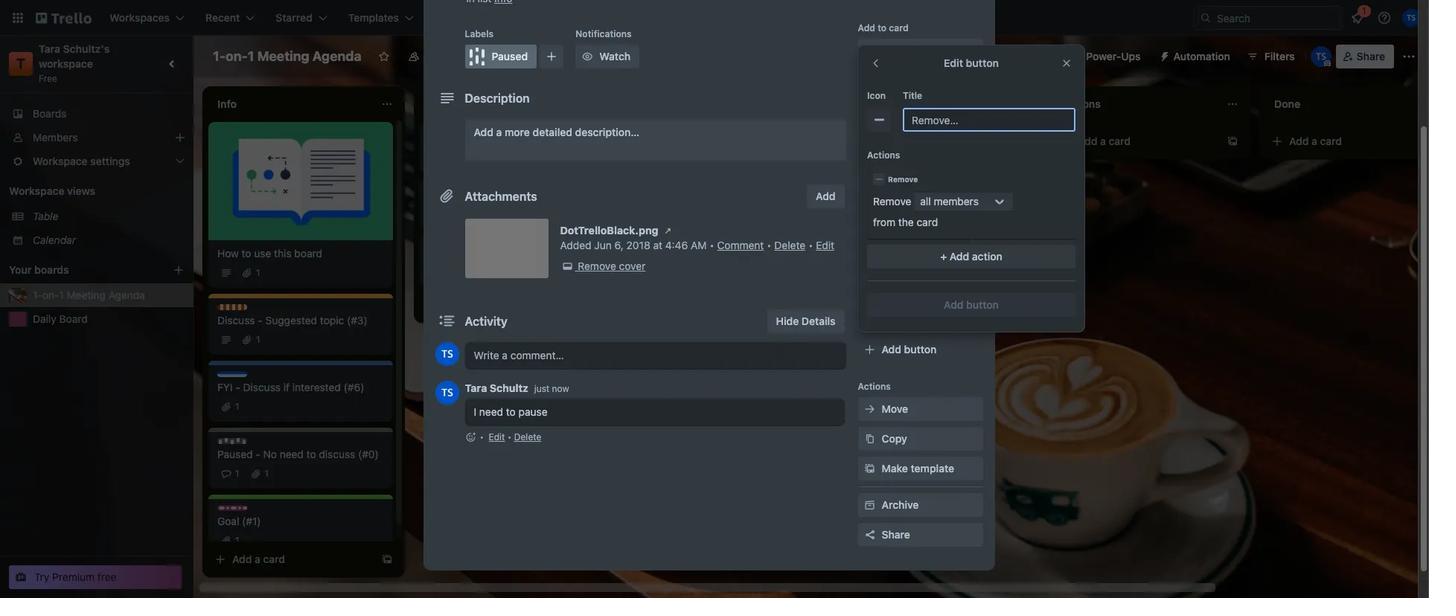 Task type: describe. For each thing, give the bounding box(es) containing it.
confluence button
[[964, 45, 1054, 69]]

training
[[665, 138, 701, 150]]

add button for bottom add button button
[[882, 343, 937, 356]]

0 horizontal spatial meeting
[[67, 289, 106, 302]]

goal for best
[[867, 212, 886, 223]]

hide details link
[[768, 310, 845, 334]]

primary element
[[0, 0, 1430, 36]]

t
[[16, 55, 25, 72]]

to left pause
[[506, 406, 516, 419]]

to up the calendar power-up link at the right of page
[[878, 22, 887, 34]]

add inside button
[[816, 190, 836, 203]]

we inside blocker the team is stuck on x, how can we move forward?
[[587, 138, 601, 150]]

copy link
[[858, 427, 983, 451]]

meeting inside text box
[[257, 48, 310, 64]]

(#3)
[[347, 314, 368, 327]]

hide details
[[777, 315, 836, 328]]

make template
[[882, 462, 955, 475]]

(#0)
[[358, 448, 379, 461]]

need inside paused paused - no need to discuss (#0)
[[280, 448, 304, 461]]

customize views image
[[598, 49, 613, 64]]

1 vertical spatial delete
[[514, 432, 542, 443]]

discuss inside the "fyi fyi - discuss if interested (#6)"
[[243, 381, 281, 394]]

attachments
[[465, 190, 538, 203]]

sm image for checklist
[[863, 103, 878, 118]]

we left 6,
[[588, 251, 601, 264]]

can inside blocker the team is stuck on x, how can we move forward?
[[567, 138, 584, 150]]

try premium free
[[34, 571, 117, 584]]

this
[[274, 247, 292, 260]]

0 horizontal spatial 1-on-1 meeting agenda
[[33, 289, 145, 302]]

dates button
[[858, 128, 983, 152]]

your boards with 2 items element
[[9, 261, 150, 279]]

add power-ups
[[882, 282, 959, 295]]

how
[[217, 247, 239, 260]]

1 vertical spatial remove
[[874, 195, 912, 208]]

close popover image
[[1061, 57, 1073, 69]]

velocity
[[539, 251, 576, 264]]

on- inside text box
[[226, 48, 248, 64]]

button for bottom add button button
[[905, 343, 937, 356]]

on
[[517, 138, 529, 150]]

1 vertical spatial delete link
[[514, 432, 542, 443]]

2018
[[627, 239, 651, 252]]

discuss i think we can improve velocity if we make some tooling changes.
[[429, 241, 601, 279]]

to inside how to use this board link
[[242, 247, 251, 260]]

add a more detailed description…
[[474, 126, 640, 139]]

i need to pause
[[474, 406, 548, 419]]

boards
[[33, 107, 67, 120]]

power- inside button
[[1087, 50, 1122, 63]]

i inside discuss i think we can improve velocity if we make some tooling changes.
[[429, 251, 432, 264]]

workspace visible
[[426, 50, 515, 63]]

1 vertical spatial agenda
[[109, 289, 145, 302]]

+ add action
[[941, 250, 1003, 263]]

custom
[[882, 193, 920, 206]]

we up some
[[461, 251, 475, 264]]

1-on-1 meeting agenda link
[[33, 288, 185, 303]]

1 horizontal spatial edit link
[[816, 239, 835, 252]]

agenda inside text box
[[313, 48, 362, 64]]

new training program
[[640, 138, 745, 150]]

1 horizontal spatial need
[[480, 406, 503, 419]]

star or unstar board image
[[378, 51, 390, 63]]

sm image for members
[[863, 43, 878, 58]]

1 vertical spatial board
[[59, 313, 88, 325]]

fyi - discuss if interested (#6) link
[[217, 381, 384, 395]]

sm image inside labels link
[[863, 73, 878, 88]]

if inside discuss i think we can improve velocity if we make some tooling changes.
[[579, 251, 585, 264]]

all
[[921, 195, 931, 208]]

now
[[552, 384, 570, 395]]

1 inside 1-on-1 meeting agenda text box
[[248, 48, 254, 64]]

goal for manage
[[867, 128, 886, 139]]

board link
[[527, 45, 590, 69]]

the inside 'discuss i've drafted my goals for the next few months. any feedback?'
[[549, 194, 564, 207]]

feedback?
[[512, 209, 562, 222]]

create from template… image
[[804, 228, 816, 240]]

sm image for make template
[[863, 462, 878, 477]]

detailed
[[533, 126, 573, 139]]

color: blue, title: "fyi" element
[[217, 372, 247, 383]]

archive link
[[858, 494, 983, 518]]

checklist
[[882, 104, 928, 116]]

0 vertical spatial create from template… image
[[1227, 136, 1239, 147]]

make
[[429, 266, 455, 279]]

- for paused
[[256, 448, 261, 461]]

Remove… text field
[[903, 108, 1076, 132]]

interested
[[292, 381, 341, 394]]

sm image for copy
[[863, 432, 878, 447]]

team
[[450, 138, 474, 150]]

4:46
[[666, 239, 688, 252]]

workspace
[[39, 57, 93, 70]]

1 vertical spatial power-ups
[[858, 231, 907, 242]]

edit for edit • delete
[[489, 432, 505, 443]]

sm image for remove cover
[[560, 259, 575, 274]]

1 vertical spatial members link
[[0, 126, 194, 150]]

hide
[[777, 315, 799, 328]]

0 vertical spatial color: black, title: "paused" element
[[465, 45, 537, 69]]

workspace for workspace visible
[[426, 50, 481, 63]]

tara schultz just now
[[465, 382, 570, 395]]

(#1)
[[242, 515, 261, 528]]

1 horizontal spatial members link
[[858, 39, 983, 63]]

6,
[[615, 239, 624, 252]]

•
[[508, 432, 512, 443]]

0 horizontal spatial members
[[33, 131, 78, 144]]

0 vertical spatial share
[[1357, 50, 1386, 63]]

add button for top add button button
[[944, 299, 999, 311]]

blog
[[918, 221, 940, 234]]

+
[[941, 250, 947, 263]]

add inside "link"
[[882, 282, 902, 295]]

ups inside button
[[1122, 50, 1141, 63]]

calendar power-up
[[857, 50, 951, 63]]

comment link
[[718, 239, 764, 252]]

description…
[[575, 126, 640, 139]]

archive
[[882, 499, 919, 512]]

mentor
[[852, 179, 886, 192]]

workspace views
[[9, 185, 95, 197]]

1 vertical spatial i
[[474, 406, 477, 419]]

for
[[532, 194, 546, 207]]

add board image
[[173, 264, 185, 276]]

move
[[429, 153, 455, 165]]

drafted
[[449, 194, 484, 207]]

my
[[487, 194, 501, 207]]

add reaction image
[[465, 430, 477, 445]]

1 horizontal spatial share button
[[1337, 45, 1395, 69]]

boards
[[34, 264, 69, 276]]

1 inside 1-on-1 meeting agenda link
[[59, 289, 64, 302]]

0 vertical spatial add button button
[[868, 293, 1076, 317]]

topic
[[320, 314, 344, 327]]

search image
[[1201, 12, 1212, 24]]

sm image for watch
[[580, 49, 595, 64]]

title
[[903, 90, 923, 101]]

paused left no
[[217, 448, 253, 461]]

1 vertical spatial share button
[[858, 524, 983, 547]]

jun
[[595, 239, 612, 252]]

blocker
[[444, 128, 476, 139]]

color: orange, title: "discuss" element for i think we can improve velocity if we make some tooling changes.
[[429, 241, 478, 252]]

- for fyi
[[236, 381, 240, 394]]

1 vertical spatial on-
[[42, 289, 59, 302]]

dates
[[882, 133, 911, 146]]

x,
[[532, 138, 541, 150]]

program
[[704, 138, 745, 150]]

custom fields
[[882, 193, 952, 206]]

calendar for calendar power-up
[[857, 50, 900, 63]]

0 vertical spatial actions
[[868, 150, 901, 161]]

suggested
[[265, 314, 317, 327]]

1 vertical spatial add button button
[[858, 338, 983, 362]]

daily
[[33, 313, 56, 325]]

members
[[934, 195, 979, 208]]

1 vertical spatial the
[[899, 216, 914, 229]]

some
[[458, 266, 484, 279]]

details
[[802, 315, 836, 328]]

try
[[34, 571, 49, 584]]

0 vertical spatial button
[[966, 57, 999, 69]]

1 vertical spatial actions
[[858, 381, 891, 392]]



Task type: locate. For each thing, give the bounding box(es) containing it.
color: orange, title: "discuss" element up the 'new'
[[640, 128, 670, 134]]

sm image down add to card
[[863, 43, 878, 58]]

0 vertical spatial 1-on-1 meeting agenda
[[213, 48, 362, 64]]

goal inside goal mentor another developer
[[867, 170, 886, 181]]

activity
[[465, 315, 508, 328]]

power-ups button
[[1057, 45, 1150, 69]]

color: pink, title: "goal" element
[[852, 128, 886, 139], [852, 170, 886, 181], [852, 212, 886, 223], [217, 506, 252, 517]]

filters
[[1265, 50, 1296, 63]]

copy
[[882, 433, 908, 445]]

remove inside remove cover link
[[578, 260, 617, 273]]

ups down from the card
[[889, 231, 907, 242]]

no
[[263, 448, 277, 461]]

color: orange, title: "discuss" element
[[640, 128, 670, 134], [429, 185, 478, 196], [429, 241, 478, 252], [217, 305, 266, 316]]

color: black, title: "paused" element up the description
[[465, 45, 537, 69]]

ups down +
[[940, 282, 959, 295]]

changes.
[[522, 266, 566, 279]]

0 horizontal spatial agenda
[[109, 289, 145, 302]]

button for top add button button
[[967, 299, 999, 311]]

remove cover
[[578, 260, 646, 273]]

0 horizontal spatial labels
[[465, 28, 494, 39]]

free
[[98, 571, 117, 584]]

i think we can improve velocity if we make some tooling changes. link
[[429, 250, 602, 280]]

0 vertical spatial the
[[549, 194, 564, 207]]

0 vertical spatial power-ups
[[1087, 50, 1141, 63]]

color: orange, title: "discuss" element for new training program
[[640, 128, 670, 134]]

1 horizontal spatial add button
[[944, 299, 999, 311]]

goal manage time chaos
[[852, 128, 946, 150]]

show menu image
[[1402, 49, 1417, 64]]

tara for schultz
[[465, 382, 487, 395]]

automation
[[1174, 50, 1231, 63], [858, 320, 909, 331]]

1 horizontal spatial meeting
[[257, 48, 310, 64]]

sm image left archive at the right bottom
[[863, 498, 878, 513]]

paused down color: blue, title: "fyi" element
[[232, 439, 264, 450]]

am
[[691, 239, 707, 252]]

power- down from
[[858, 231, 889, 242]]

1 horizontal spatial share
[[1357, 50, 1386, 63]]

- inside the "fyi fyi - discuss if interested (#6)"
[[236, 381, 240, 394]]

power- inside "link"
[[905, 282, 940, 295]]

workspace visible button
[[399, 45, 524, 69]]

i up add reaction image at left bottom
[[474, 406, 477, 419]]

actions down dates
[[868, 150, 901, 161]]

delete right comment link
[[775, 239, 806, 252]]

0 vertical spatial delete link
[[775, 239, 806, 252]]

discuss for drafted
[[444, 185, 478, 196]]

1 horizontal spatial labels
[[882, 74, 914, 86]]

power- up labels link
[[903, 50, 937, 63]]

make
[[882, 462, 909, 475]]

0 vertical spatial i
[[429, 251, 432, 264]]

0 horizontal spatial calendar
[[33, 234, 76, 247]]

0 vertical spatial 1-
[[213, 48, 226, 64]]

members
[[882, 44, 928, 57], [33, 131, 78, 144]]

0 horizontal spatial the
[[549, 194, 564, 207]]

add button down + add action
[[944, 299, 999, 311]]

edit link
[[816, 239, 835, 252], [489, 432, 505, 443]]

1 vertical spatial if
[[284, 381, 290, 394]]

manage
[[852, 138, 890, 150]]

edit link left •
[[489, 432, 505, 443]]

1 vertical spatial meeting
[[67, 289, 106, 302]]

calendar for calendar
[[33, 234, 76, 247]]

the right from
[[899, 216, 914, 229]]

workspace for workspace views
[[9, 185, 64, 197]]

if left 'interested'
[[284, 381, 290, 394]]

power- right close popover icon
[[1087, 50, 1122, 63]]

add a more detailed description… link
[[465, 119, 846, 161]]

tara inside tara schultz's workspace free
[[39, 42, 60, 55]]

1 horizontal spatial edit
[[816, 239, 835, 252]]

0 horizontal spatial workspace
[[9, 185, 64, 197]]

description
[[465, 92, 530, 105]]

another
[[889, 179, 926, 192]]

checklist link
[[858, 98, 983, 122]]

calendar down table
[[33, 234, 76, 247]]

1 vertical spatial 1-
[[33, 289, 42, 302]]

1 vertical spatial color: black, title: "paused" element
[[217, 439, 264, 450]]

if right velocity
[[579, 251, 585, 264]]

from
[[874, 216, 896, 229]]

button up move link
[[905, 343, 937, 356]]

0 vertical spatial -
[[258, 314, 263, 327]]

remove cover link
[[560, 259, 646, 274]]

color: orange, title: "discuss" element for discuss - suggested topic (#3)
[[217, 305, 266, 316]]

automation inside button
[[1174, 50, 1231, 63]]

sm image inside make template link
[[863, 462, 878, 477]]

2 vertical spatial remove
[[578, 260, 617, 273]]

paused for paused
[[492, 50, 528, 63]]

0 horizontal spatial color: black, title: "paused" element
[[217, 439, 264, 450]]

sm image up the 4:46
[[661, 223, 676, 238]]

delete
[[775, 239, 806, 252], [514, 432, 542, 443]]

1 horizontal spatial workspace
[[426, 50, 481, 63]]

-
[[258, 314, 263, 327], [236, 381, 240, 394], [256, 448, 261, 461]]

sm image inside move link
[[863, 402, 878, 417]]

the right for
[[549, 194, 564, 207]]

sm image left make
[[863, 462, 878, 477]]

0 vertical spatial agenda
[[313, 48, 362, 64]]

calendar link
[[33, 233, 185, 248]]

just now link
[[534, 384, 570, 395]]

0 vertical spatial sm image
[[863, 43, 878, 58]]

i left think
[[429, 251, 432, 264]]

labels
[[465, 28, 494, 39], [882, 74, 914, 86]]

add a card button
[[1055, 130, 1221, 153], [1266, 130, 1430, 153], [632, 222, 798, 246], [843, 249, 1010, 273], [209, 548, 375, 572]]

table
[[33, 210, 58, 223]]

color: orange, title: "discuss" element up "make"
[[429, 241, 478, 252]]

board left customize views image
[[552, 50, 581, 63]]

color: red, title: "blocker" element
[[429, 128, 476, 139]]

premium
[[52, 571, 95, 584]]

watch button
[[576, 45, 640, 69]]

sm image for archive
[[863, 498, 878, 513]]

share
[[1357, 50, 1386, 63], [882, 529, 911, 541]]

members link down boards
[[0, 126, 194, 150]]

template
[[911, 462, 955, 475]]

1 notification image
[[1350, 9, 1367, 27]]

labels link
[[858, 69, 983, 92]]

0 vertical spatial labels
[[465, 28, 494, 39]]

discuss for -
[[232, 305, 266, 316]]

paused paused - no need to discuss (#0)
[[217, 439, 379, 461]]

1 horizontal spatial board
[[552, 50, 581, 63]]

button right up
[[966, 57, 999, 69]]

to left the use
[[242, 247, 251, 260]]

power- down blog
[[905, 282, 940, 295]]

1 vertical spatial calendar
[[33, 234, 76, 247]]

1 vertical spatial automation
[[858, 320, 909, 331]]

can up some
[[477, 251, 495, 264]]

0 vertical spatial board
[[552, 50, 581, 63]]

color: orange, title: "discuss" element up months.
[[429, 185, 478, 196]]

practice
[[876, 221, 916, 234]]

1 vertical spatial add button
[[882, 343, 937, 356]]

members link up labels link
[[858, 39, 983, 63]]

share down archive at the right bottom
[[882, 529, 911, 541]]

1 vertical spatial members
[[33, 131, 78, 144]]

discuss left suggested in the bottom of the page
[[217, 314, 255, 327]]

months.
[[449, 209, 488, 222]]

at
[[654, 239, 663, 252]]

color: orange, title: "discuss" element for i've drafted my goals for the next few months. any feedback?
[[429, 185, 478, 196]]

agenda left star or unstar board icon
[[313, 48, 362, 64]]

sm image inside automation button
[[1153, 45, 1174, 66]]

0 horizontal spatial tara
[[39, 42, 60, 55]]

sm image inside copy 'link'
[[863, 432, 878, 447]]

1 vertical spatial create from template… image
[[1016, 255, 1028, 267]]

delete link right •
[[514, 432, 542, 443]]

try premium free button
[[9, 566, 182, 590]]

Search field
[[1212, 7, 1343, 29]]

0 horizontal spatial delete
[[514, 432, 542, 443]]

0 horizontal spatial add button
[[882, 343, 937, 356]]

power-
[[903, 50, 937, 63], [1087, 50, 1122, 63], [858, 231, 889, 242], [905, 282, 940, 295]]

0 horizontal spatial power-ups
[[858, 231, 907, 242]]

0 vertical spatial if
[[579, 251, 585, 264]]

fields
[[923, 193, 952, 206]]

1 vertical spatial 1-on-1 meeting agenda
[[33, 289, 145, 302]]

color: black, title: "paused" element down color: blue, title: "fyi" element
[[217, 439, 264, 450]]

2 horizontal spatial edit
[[944, 57, 964, 69]]

0 horizontal spatial ups
[[889, 231, 907, 242]]

edit link right create from template… icon
[[816, 239, 835, 252]]

share left show menu image
[[1357, 50, 1386, 63]]

sm image down added
[[560, 259, 575, 274]]

tara schultz's workspace link
[[39, 42, 112, 70]]

paused - no need to discuss (#0) link
[[217, 448, 384, 462]]

automation down add power-ups "link"
[[858, 320, 909, 331]]

1 vertical spatial edit link
[[489, 432, 505, 443]]

if inside the "fyi fyi - discuss if interested (#6)"
[[284, 381, 290, 394]]

cover
[[619, 260, 646, 273]]

2 horizontal spatial ups
[[1122, 50, 1141, 63]]

1 vertical spatial need
[[280, 448, 304, 461]]

add button up move link
[[882, 343, 937, 356]]

discuss inside 'discuss i've drafted my goals for the next few months. any feedback?'
[[444, 185, 478, 196]]

color: orange, title: "discuss" element down the how
[[217, 305, 266, 316]]

remove down jun
[[578, 260, 617, 273]]

just
[[534, 384, 550, 395]]

forward?
[[458, 153, 500, 165]]

0 vertical spatial can
[[567, 138, 584, 150]]

create from template… image
[[1227, 136, 1239, 147], [1016, 255, 1028, 267], [381, 554, 393, 566]]

1 vertical spatial ups
[[889, 231, 907, 242]]

goals
[[504, 194, 530, 207]]

tara up workspace
[[39, 42, 60, 55]]

Write a comment text field
[[465, 343, 846, 369]]

goal inside goal best practice blog
[[867, 212, 886, 223]]

sm image up icon
[[863, 73, 878, 88]]

1 horizontal spatial can
[[567, 138, 584, 150]]

0 horizontal spatial create from template… image
[[381, 554, 393, 566]]

agenda up daily board link
[[109, 289, 145, 302]]

agenda
[[313, 48, 362, 64], [109, 289, 145, 302]]

power-ups right close popover icon
[[1087, 50, 1141, 63]]

to inside paused paused - no need to discuss (#0)
[[307, 448, 316, 461]]

0 vertical spatial on-
[[226, 48, 248, 64]]

edit for edit
[[816, 239, 835, 252]]

button down action
[[967, 299, 999, 311]]

open information menu image
[[1378, 10, 1393, 25]]

remove up goal best practice blog
[[874, 195, 912, 208]]

0 horizontal spatial on-
[[42, 289, 59, 302]]

goal for mentor
[[867, 170, 886, 181]]

workspace left visible
[[426, 50, 481, 63]]

best
[[852, 221, 874, 234]]

sm image inside archive link
[[863, 498, 878, 513]]

members link
[[858, 39, 983, 63], [0, 126, 194, 150]]

power-ups inside button
[[1087, 50, 1141, 63]]

added
[[560, 239, 592, 252]]

discuss down the use
[[232, 305, 266, 316]]

goal inside goal manage time chaos
[[867, 128, 886, 139]]

we right how on the top left of page
[[587, 138, 601, 150]]

to left discuss
[[307, 448, 316, 461]]

members down add to card
[[882, 44, 928, 57]]

from the card
[[874, 216, 939, 229]]

1 horizontal spatial color: black, title: "paused" element
[[465, 45, 537, 69]]

filters button
[[1243, 45, 1300, 69]]

daily board link
[[33, 312, 185, 327]]

1 horizontal spatial i
[[474, 406, 477, 419]]

workspace up table
[[9, 185, 64, 197]]

1 horizontal spatial ups
[[940, 282, 959, 295]]

labels up workspace visible in the left of the page
[[465, 28, 494, 39]]

tara left schultz
[[465, 382, 487, 395]]

sm image right "power-ups" button
[[1153, 45, 1174, 66]]

discuss i've drafted my goals for the next few months. any feedback?
[[429, 185, 588, 222]]

color: pink, title: "goal" element for best
[[852, 212, 886, 223]]

improve
[[498, 251, 536, 264]]

paused for paused paused - no need to discuss (#0)
[[232, 439, 264, 450]]

0 vertical spatial edit link
[[816, 239, 835, 252]]

all members
[[921, 195, 979, 208]]

0 vertical spatial meeting
[[257, 48, 310, 64]]

0 vertical spatial workspace
[[426, 50, 481, 63]]

members down boards
[[33, 131, 78, 144]]

1 vertical spatial tara
[[465, 382, 487, 395]]

0 horizontal spatial if
[[284, 381, 290, 394]]

share button
[[1337, 45, 1395, 69], [858, 524, 983, 547]]

discuss
[[319, 448, 355, 461]]

labels up title
[[882, 74, 914, 86]]

new training program link
[[640, 137, 813, 152]]

sm image for automation
[[1153, 45, 1174, 66]]

1 vertical spatial edit
[[816, 239, 835, 252]]

Board name text field
[[206, 45, 369, 69]]

0 horizontal spatial delete link
[[514, 432, 542, 443]]

1 horizontal spatial delete
[[775, 239, 806, 252]]

0 vertical spatial delete
[[775, 239, 806, 252]]

fyi fyi - discuss if interested (#6)
[[217, 372, 365, 394]]

1 horizontal spatial 1-
[[213, 48, 226, 64]]

sm image inside "checklist" link
[[863, 103, 878, 118]]

few
[[429, 209, 446, 222]]

discuss
[[444, 185, 478, 196], [444, 241, 478, 252], [232, 305, 266, 316], [217, 314, 255, 327], [243, 381, 281, 394]]

0 vertical spatial need
[[480, 406, 503, 419]]

return to previous screen image
[[871, 57, 883, 69]]

can inside discuss i think we can improve velocity if we make some tooling changes.
[[477, 251, 495, 264]]

0 vertical spatial members
[[882, 44, 928, 57]]

paused
[[492, 50, 528, 63], [232, 439, 264, 450], [217, 448, 253, 461]]

2 vertical spatial edit
[[489, 432, 505, 443]]

sm image left copy
[[863, 432, 878, 447]]

0 horizontal spatial i
[[429, 251, 432, 264]]

2 vertical spatial -
[[256, 448, 261, 461]]

1 horizontal spatial automation
[[1174, 50, 1231, 63]]

need down schultz
[[480, 406, 503, 419]]

watch
[[600, 50, 631, 63]]

add button button down + add action
[[868, 293, 1076, 317]]

remove up custom
[[889, 175, 919, 184]]

sm image
[[1153, 45, 1174, 66], [580, 49, 595, 64], [863, 73, 878, 88], [872, 112, 887, 127], [661, 223, 676, 238], [863, 402, 878, 417], [863, 432, 878, 447], [863, 462, 878, 477], [863, 498, 878, 513]]

discuss up months.
[[444, 185, 478, 196]]

calendar down add to card
[[857, 50, 900, 63]]

2 horizontal spatial create from template… image
[[1227, 136, 1239, 147]]

0 horizontal spatial edit
[[489, 432, 505, 443]]

tara for schultz's
[[39, 42, 60, 55]]

sm image for move
[[863, 402, 878, 417]]

add power-ups link
[[858, 277, 983, 301]]

1 horizontal spatial delete link
[[775, 239, 806, 252]]

ups
[[1122, 50, 1141, 63], [889, 231, 907, 242], [940, 282, 959, 295]]

0 horizontal spatial need
[[280, 448, 304, 461]]

board right daily
[[59, 313, 88, 325]]

color: pink, title: "goal" element for mentor
[[852, 170, 886, 181]]

1-
[[213, 48, 226, 64], [33, 289, 42, 302]]

your boards
[[9, 264, 69, 276]]

color: black, title: "paused" element
[[465, 45, 537, 69], [217, 439, 264, 450]]

automation down search icon
[[1174, 50, 1231, 63]]

color: pink, title: "goal" element for manage
[[852, 128, 886, 139]]

sm image down icon
[[872, 112, 887, 127]]

tara schultz (taraschultz7) image
[[1403, 9, 1421, 27], [1311, 46, 1332, 67], [435, 343, 459, 366], [435, 381, 459, 405]]

discuss inside discuss i think we can improve velocity if we make some tooling changes.
[[444, 241, 478, 252]]

schultz
[[490, 382, 529, 395]]

power-ups down from
[[858, 231, 907, 242]]

1 horizontal spatial members
[[882, 44, 928, 57]]

blocker the team is stuck on x, how can we move forward?
[[429, 128, 601, 165]]

discuss for think
[[444, 241, 478, 252]]

add button
[[807, 185, 845, 209]]

sm image
[[863, 43, 878, 58], [863, 103, 878, 118], [560, 259, 575, 274]]

workspace inside workspace visible button
[[426, 50, 481, 63]]

table link
[[33, 209, 185, 224]]

discuss left 'interested'
[[243, 381, 281, 394]]

1 horizontal spatial agenda
[[313, 48, 362, 64]]

we
[[587, 138, 601, 150], [461, 251, 475, 264], [588, 251, 601, 264]]

1 vertical spatial -
[[236, 381, 240, 394]]

ups inside "link"
[[940, 282, 959, 295]]

sm image left customize views image
[[580, 49, 595, 64]]

discuss up some
[[444, 241, 478, 252]]

fyi
[[232, 372, 246, 383], [217, 381, 233, 394]]

0 horizontal spatial share
[[882, 529, 911, 541]]

1 horizontal spatial on-
[[226, 48, 248, 64]]

share button down archive link
[[858, 524, 983, 547]]

paused up the description
[[492, 50, 528, 63]]

mentor another developer link
[[852, 179, 1025, 194]]

pause
[[519, 406, 548, 419]]

daily board
[[33, 313, 88, 325]]

sm image inside watch button
[[580, 49, 595, 64]]

need right no
[[280, 448, 304, 461]]

delete right •
[[514, 432, 542, 443]]

add button button up move link
[[858, 338, 983, 362]]

edit
[[944, 57, 964, 69], [816, 239, 835, 252], [489, 432, 505, 443]]

1 vertical spatial can
[[477, 251, 495, 264]]

1-on-1 meeting agenda inside text box
[[213, 48, 362, 64]]

1 vertical spatial share
[[882, 529, 911, 541]]

0 horizontal spatial board
[[59, 313, 88, 325]]

- inside paused paused - no need to discuss (#0)
[[256, 448, 261, 461]]

ups right close popover icon
[[1122, 50, 1141, 63]]

- inside discuss discuss - suggested topic (#3)
[[258, 314, 263, 327]]

- for discuss
[[258, 314, 263, 327]]

the team is stuck on x, how can we move forward? link
[[429, 137, 602, 167]]

0 vertical spatial tara
[[39, 42, 60, 55]]

0 horizontal spatial share button
[[858, 524, 983, 547]]

sm image down icon
[[863, 103, 878, 118]]

delete link right comment link
[[775, 239, 806, 252]]

actions up the move
[[858, 381, 891, 392]]

labels inside labels link
[[882, 74, 914, 86]]

1- inside text box
[[213, 48, 226, 64]]

0 horizontal spatial can
[[477, 251, 495, 264]]

0 vertical spatial calendar
[[857, 50, 900, 63]]

share button down "1 notification" icon
[[1337, 45, 1395, 69]]

0 vertical spatial remove
[[889, 175, 919, 184]]

edit for edit button
[[944, 57, 964, 69]]

sm image left the move
[[863, 402, 878, 417]]

developer
[[929, 179, 977, 192]]

can right how on the top left of page
[[567, 138, 584, 150]]

best practice blog link
[[852, 220, 1025, 235]]

0 horizontal spatial 1-
[[33, 289, 42, 302]]

make template link
[[858, 457, 983, 481]]

goal for goal
[[232, 506, 252, 517]]



Task type: vqa. For each thing, say whether or not it's contained in the screenshot.
few
yes



